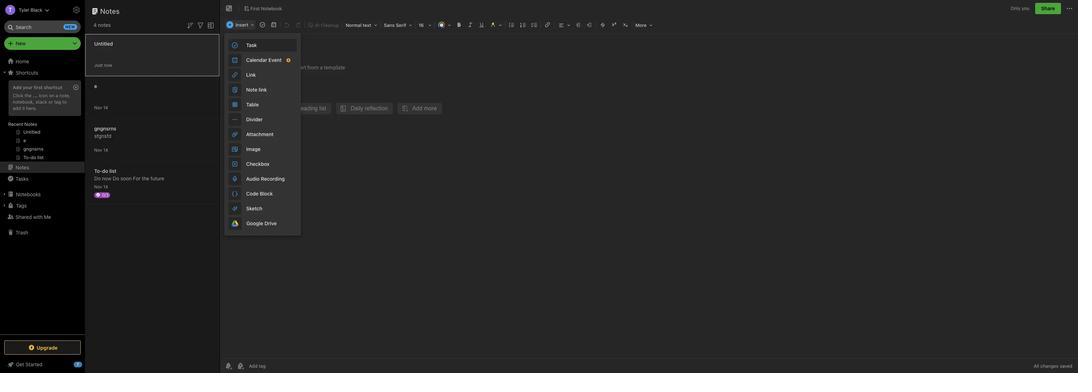 Task type: describe. For each thing, give the bounding box(es) containing it.
event
[[269, 57, 282, 63]]

notebook,
[[13, 99, 34, 105]]

to-do list
[[94, 168, 116, 174]]

notebooks
[[16, 191, 41, 198]]

first notebook button
[[242, 4, 285, 13]]

more
[[636, 22, 647, 28]]

...
[[33, 93, 37, 98]]

soon
[[121, 176, 132, 182]]

do
[[102, 168, 108, 174]]

note,
[[59, 93, 70, 98]]

drive
[[265, 221, 277, 227]]

do now do soon for the future
[[94, 176, 164, 182]]

subscript image
[[621, 20, 631, 30]]

it
[[22, 106, 25, 111]]

Alignment field
[[555, 20, 573, 30]]

audio
[[246, 176, 260, 182]]

Note Editor text field
[[220, 34, 1078, 359]]

to-
[[94, 168, 102, 174]]

sans
[[384, 22, 395, 28]]

link
[[259, 87, 267, 93]]

Heading level field
[[343, 20, 380, 30]]

add
[[13, 106, 21, 111]]

numbered list image
[[518, 20, 528, 30]]

normal text
[[346, 22, 371, 28]]

Account field
[[0, 3, 49, 17]]

click to collapse image
[[82, 361, 88, 369]]

3 nov 14 from the top
[[94, 184, 108, 190]]

upgrade
[[37, 345, 58, 351]]

note window element
[[220, 0, 1078, 374]]

attachment link
[[225, 127, 301, 142]]

note
[[246, 87, 257, 93]]

home
[[16, 58, 29, 64]]

3 nov from the top
[[94, 184, 102, 190]]

first
[[34, 85, 43, 90]]

google drive link
[[225, 216, 301, 231]]

started
[[25, 362, 42, 368]]

audio recording
[[246, 176, 285, 182]]

underline image
[[477, 20, 487, 30]]

share
[[1042, 5, 1055, 11]]

all
[[1034, 364, 1039, 369]]

checklist image
[[530, 20, 540, 30]]

new search field
[[9, 21, 77, 33]]

sfgnsfd
[[94, 133, 111, 139]]

More actions field
[[1066, 3, 1074, 14]]

saved
[[1060, 364, 1073, 369]]

superscript image
[[609, 20, 619, 30]]

0 vertical spatial notes
[[100, 7, 120, 15]]

note link link
[[225, 83, 301, 97]]

shortcuts button
[[0, 67, 85, 78]]

me
[[44, 214, 51, 220]]

block
[[260, 191, 273, 197]]

trash
[[16, 230, 28, 236]]

e
[[94, 83, 97, 89]]

image
[[246, 146, 261, 152]]

google drive
[[247, 221, 277, 227]]

image link
[[225, 142, 301, 157]]

just
[[94, 63, 103, 68]]

View options field
[[205, 21, 215, 30]]

task link
[[225, 38, 301, 53]]

Search text field
[[9, 21, 76, 33]]

you
[[1022, 5, 1030, 11]]

icon on a note, notebook, stack or tag to add it here.
[[13, 93, 70, 111]]

notes link
[[0, 162, 85, 173]]

tasks
[[16, 176, 28, 182]]

home link
[[0, 56, 85, 67]]

future
[[151, 176, 164, 182]]

normal
[[346, 22, 362, 28]]

icon
[[39, 93, 48, 98]]

for
[[133, 176, 140, 182]]

table
[[246, 102, 259, 108]]

tasks button
[[0, 173, 85, 185]]

untitled
[[94, 41, 113, 47]]

add tag image
[[236, 362, 245, 371]]

the inside group
[[25, 93, 32, 98]]

7
[[77, 363, 79, 367]]

insert
[[236, 22, 248, 28]]

add a reminder image
[[224, 362, 233, 371]]

calendar event image
[[269, 20, 279, 30]]

Insert field
[[225, 20, 256, 30]]

gngnsrns sfgnsfd
[[94, 126, 116, 139]]

1 horizontal spatial the
[[142, 176, 149, 182]]

group containing add your first shortcut
[[0, 78, 85, 165]]

nov 14 for e
[[94, 105, 108, 110]]

settings image
[[72, 6, 81, 14]]

only
[[1011, 5, 1021, 11]]

your
[[23, 85, 33, 90]]

divider
[[246, 117, 263, 123]]

notes inside 'link'
[[16, 165, 29, 171]]

google
[[247, 221, 263, 227]]

note link
[[246, 87, 267, 93]]

first notebook
[[250, 6, 282, 11]]

shortcuts
[[16, 70, 38, 76]]

nov for gngnsrns
[[94, 148, 102, 153]]

tree containing home
[[0, 56, 85, 335]]



Task type: vqa. For each thing, say whether or not it's contained in the screenshot.
The New Daily Tasks
no



Task type: locate. For each thing, give the bounding box(es) containing it.
list
[[109, 168, 116, 174]]

1 vertical spatial the
[[142, 176, 149, 182]]

new button
[[4, 37, 81, 50]]

add
[[13, 85, 22, 90]]

sans serif
[[384, 22, 406, 28]]

stack
[[36, 99, 47, 105]]

1 vertical spatial 14
[[103, 148, 108, 153]]

now right 'just'
[[104, 63, 112, 68]]

checkbox
[[246, 161, 270, 167]]

now for just
[[104, 63, 112, 68]]

shortcut
[[44, 85, 62, 90]]

to
[[62, 99, 67, 105]]

14 down 'sfgnsfd'
[[103, 148, 108, 153]]

Help and Learning task checklist field
[[0, 360, 85, 371]]

new
[[16, 40, 26, 46]]

4 notes
[[94, 22, 111, 28]]

0 vertical spatial now
[[104, 63, 112, 68]]

recent notes
[[8, 122, 37, 127]]

0 vertical spatial the
[[25, 93, 32, 98]]

calendar
[[246, 57, 267, 63]]

tree
[[0, 56, 85, 335]]

expand tags image
[[2, 203, 7, 209]]

gngnsrns
[[94, 126, 116, 132]]

16
[[419, 22, 424, 28]]

0 horizontal spatial do
[[94, 176, 101, 182]]

2 vertical spatial notes
[[16, 165, 29, 171]]

shared with me
[[16, 214, 51, 220]]

add filters image
[[196, 21, 205, 30]]

2 nov from the top
[[94, 148, 102, 153]]

more actions image
[[1066, 4, 1074, 13]]

click
[[13, 93, 23, 98]]

nov 14 for gngnsrns
[[94, 148, 108, 153]]

the right for
[[142, 176, 149, 182]]

Highlight field
[[487, 20, 504, 30]]

1 vertical spatial notes
[[24, 122, 37, 127]]

bulleted list image
[[507, 20, 517, 30]]

14
[[103, 105, 108, 110], [103, 148, 108, 153], [103, 184, 108, 190]]

Add filters field
[[196, 21, 205, 30]]

0 horizontal spatial the
[[25, 93, 32, 98]]

notes inside group
[[24, 122, 37, 127]]

link
[[246, 72, 256, 78]]

notebooks link
[[0, 189, 85, 200]]

only you
[[1011, 5, 1030, 11]]

1 horizontal spatial do
[[113, 176, 119, 182]]

nov 14 up gngnsrns on the top of the page
[[94, 105, 108, 110]]

0 vertical spatial 14
[[103, 105, 108, 110]]

notes up notes
[[100, 7, 120, 15]]

notes
[[98, 22, 111, 28]]

2 vertical spatial nov 14
[[94, 184, 108, 190]]

nov 14
[[94, 105, 108, 110], [94, 148, 108, 153], [94, 184, 108, 190]]

audio recording link
[[225, 172, 301, 187]]

shared with me link
[[0, 211, 85, 223]]

code block link
[[225, 187, 301, 202]]

Add tag field
[[248, 363, 301, 370]]

Font family field
[[382, 20, 414, 30]]

2 nov 14 from the top
[[94, 148, 108, 153]]

expand notebooks image
[[2, 192, 7, 197]]

table link
[[225, 97, 301, 112]]

1 nov from the top
[[94, 105, 102, 110]]

2 14 from the top
[[103, 148, 108, 153]]

Font color field
[[436, 20, 453, 30]]

do down to-
[[94, 176, 101, 182]]

the left ...
[[25, 93, 32, 98]]

2 vertical spatial 14
[[103, 184, 108, 190]]

serif
[[396, 22, 406, 28]]

14 for e
[[103, 105, 108, 110]]

0 vertical spatial nov 14
[[94, 105, 108, 110]]

bold image
[[454, 20, 464, 30]]

1 nov 14 from the top
[[94, 105, 108, 110]]

code
[[246, 191, 259, 197]]

14 for gngnsrns
[[103, 148, 108, 153]]

tyler
[[19, 7, 29, 13]]

nov 14 down 'sfgnsfd'
[[94, 148, 108, 153]]

tags button
[[0, 200, 85, 211]]

sketch link
[[225, 202, 301, 216]]

link link
[[225, 68, 301, 83]]

nov
[[94, 105, 102, 110], [94, 148, 102, 153], [94, 184, 102, 190]]

1 do from the left
[[94, 176, 101, 182]]

italic image
[[465, 20, 475, 30]]

all changes saved
[[1034, 364, 1073, 369]]

tyler black
[[19, 7, 42, 13]]

get
[[16, 362, 24, 368]]

3 14 from the top
[[103, 184, 108, 190]]

0 vertical spatial nov
[[94, 105, 102, 110]]

nov down e
[[94, 105, 102, 110]]

now for do
[[102, 176, 111, 182]]

notebook
[[261, 6, 282, 11]]

strikethrough image
[[598, 20, 608, 30]]

1 vertical spatial nov
[[94, 148, 102, 153]]

expand note image
[[225, 4, 233, 13]]

recording
[[261, 176, 285, 182]]

0/3
[[102, 193, 109, 198]]

nov for e
[[94, 105, 102, 110]]

Font size field
[[416, 20, 434, 30]]

2 do from the left
[[113, 176, 119, 182]]

More field
[[633, 20, 655, 30]]

code block
[[246, 191, 273, 197]]

just now
[[94, 63, 112, 68]]

text
[[363, 22, 371, 28]]

calendar event
[[246, 57, 282, 63]]

get started
[[16, 362, 42, 368]]

upgrade button
[[4, 341, 81, 355]]

do down list
[[113, 176, 119, 182]]

nov down 'sfgnsfd'
[[94, 148, 102, 153]]

Sort options field
[[186, 21, 194, 30]]

task image
[[258, 20, 267, 30]]

notes right recent
[[24, 122, 37, 127]]

or
[[48, 99, 53, 105]]

indent image
[[574, 20, 583, 30]]

a
[[56, 93, 58, 98]]

insert link image
[[543, 20, 553, 30]]

1 vertical spatial now
[[102, 176, 111, 182]]

recent
[[8, 122, 23, 127]]

first
[[250, 6, 260, 11]]

tags
[[16, 203, 27, 209]]

checkbox link
[[225, 157, 301, 172]]

1 14 from the top
[[103, 105, 108, 110]]

14 up gngnsrns on the top of the page
[[103, 105, 108, 110]]

now down to-do list
[[102, 176, 111, 182]]

1 vertical spatial nov 14
[[94, 148, 108, 153]]

group
[[0, 78, 85, 165]]

changes
[[1041, 364, 1059, 369]]

shared
[[16, 214, 32, 220]]

the
[[25, 93, 32, 98], [142, 176, 149, 182]]

black
[[31, 7, 42, 13]]

calendar event link
[[225, 53, 301, 68]]

tag
[[54, 99, 61, 105]]

nov 14 up 0/3
[[94, 184, 108, 190]]

with
[[33, 214, 43, 220]]

click the ...
[[13, 93, 37, 98]]

new
[[65, 24, 75, 29]]

dropdown list menu
[[225, 38, 301, 231]]

nov up 0/3
[[94, 184, 102, 190]]

14 up 0/3
[[103, 184, 108, 190]]

2 vertical spatial nov
[[94, 184, 102, 190]]

divider link
[[225, 112, 301, 127]]

sketch
[[246, 206, 262, 212]]

outdent image
[[585, 20, 595, 30]]

do
[[94, 176, 101, 182], [113, 176, 119, 182]]

trash link
[[0, 227, 85, 238]]

task
[[246, 42, 257, 48]]

notes up tasks
[[16, 165, 29, 171]]



